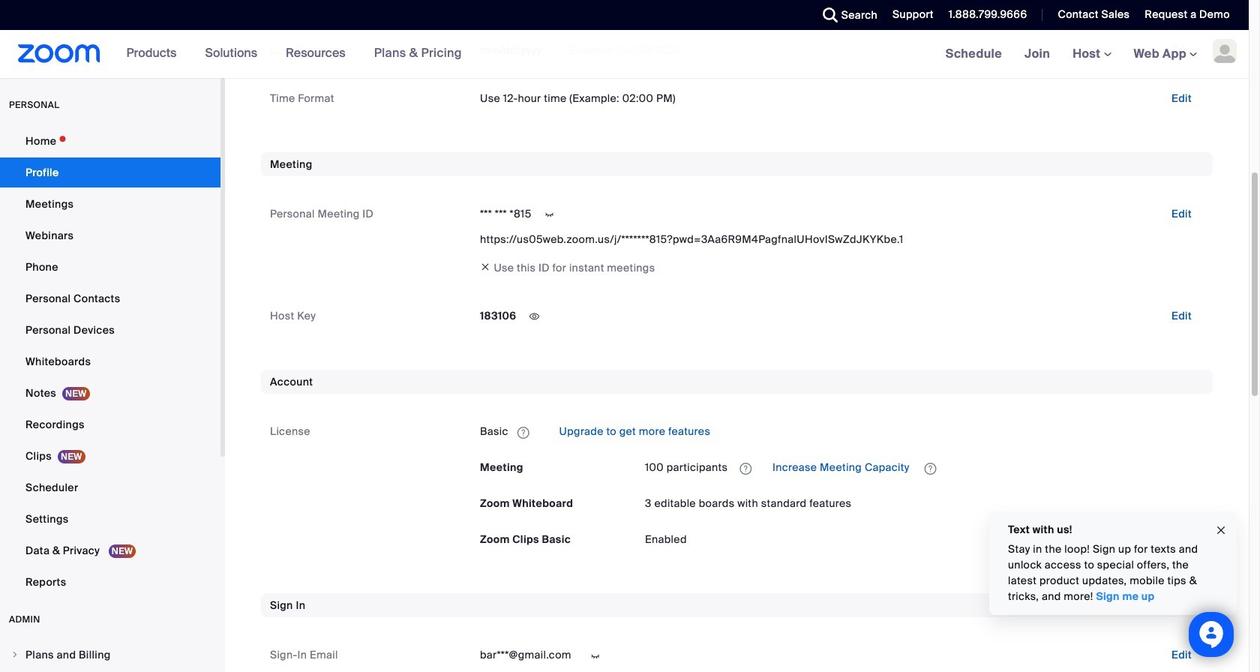 Task type: locate. For each thing, give the bounding box(es) containing it.
banner
[[0, 30, 1249, 79]]

application
[[480, 420, 1204, 444], [645, 456, 1204, 480]]

learn more about your license type image
[[516, 427, 531, 438]]

personal menu menu
[[0, 126, 221, 599]]

menu item
[[0, 641, 221, 669]]

profile picture image
[[1213, 39, 1237, 63]]

close image
[[1215, 522, 1227, 539]]

1 vertical spatial application
[[645, 456, 1204, 480]]



Task type: describe. For each thing, give the bounding box(es) containing it.
product information navigation
[[100, 30, 473, 78]]

show personal meeting id image
[[537, 208, 561, 221]]

meetings navigation
[[934, 30, 1249, 79]]

hide host key image
[[522, 310, 546, 324]]

right image
[[11, 650, 20, 659]]

learn more about your meeting license image
[[735, 462, 756, 475]]

zoom logo image
[[18, 44, 100, 63]]

0 vertical spatial application
[[480, 420, 1204, 444]]



Task type: vqa. For each thing, say whether or not it's contained in the screenshot.
"Close" image
yes



